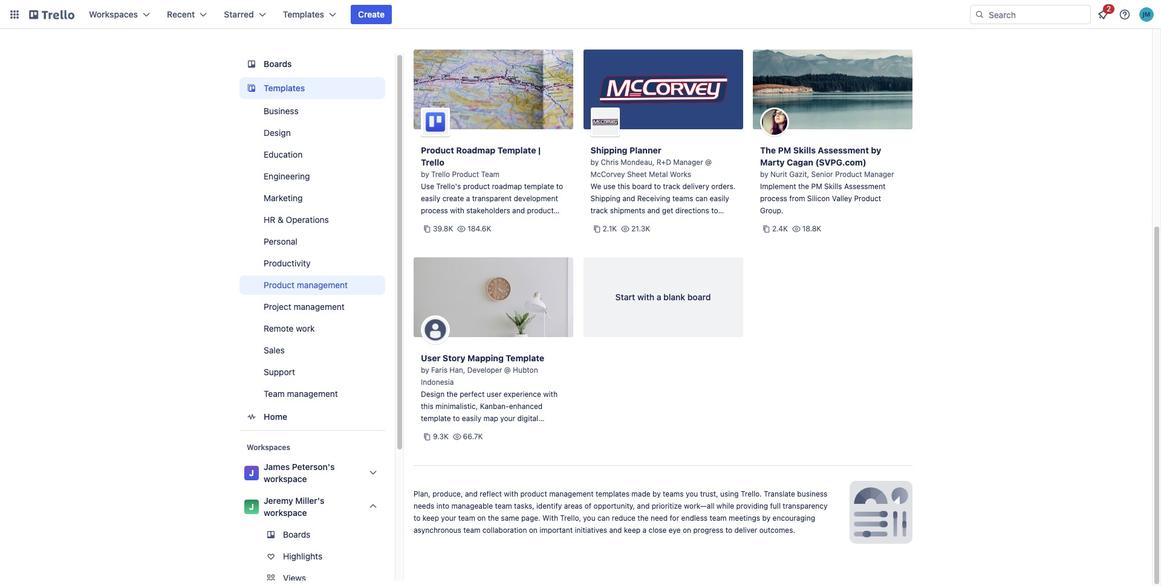 Task type: locate. For each thing, give the bounding box(es) containing it.
1 vertical spatial manager
[[865, 170, 894, 179]]

2 shipping from the top
[[591, 194, 621, 203]]

product right valley
[[855, 194, 882, 203]]

meetings
[[729, 514, 761, 523]]

1 horizontal spatial this
[[618, 182, 630, 191]]

template left |
[[498, 145, 536, 155]]

to down minimalistic, at left bottom
[[453, 414, 460, 423]]

1 horizontal spatial your
[[500, 414, 516, 423]]

can inside the plan, produce, and reflect with product management templates made by teams you trust, using trello. translate business needs into manageable team tasks, identify areas of opportunity, and prioritize work—all while providing full transparency to keep your team on the same page. with trello, you can reduce the need for endless team meetings by encouraging asynchronous team collaboration on important initiatives and keep a close eye on progress to deliver outcomes.
[[598, 514, 610, 523]]

orders.
[[712, 182, 736, 191]]

0 horizontal spatial board
[[632, 182, 652, 191]]

board down sheet
[[632, 182, 652, 191]]

with up tasks,
[[504, 490, 518, 499]]

@
[[705, 158, 712, 167], [504, 366, 511, 375]]

2 j from the top
[[249, 502, 254, 512]]

project management link
[[240, 298, 385, 317]]

0 vertical spatial workspaces
[[89, 9, 138, 19]]

manager up works
[[673, 158, 703, 167]]

the inside the pm skills assessment by marty cagan (svpg.com) by nurit gazit, senior product manager implement the pm skills assessment process from silicon valley product group.
[[799, 182, 810, 191]]

trello,
[[560, 514, 581, 523]]

with right experience on the bottom
[[543, 390, 558, 399]]

use
[[421, 182, 434, 191]]

starred button
[[217, 5, 273, 24]]

1 vertical spatial template
[[506, 353, 545, 364]]

team up 'roadmap'
[[481, 170, 500, 179]]

team down support
[[264, 389, 285, 399]]

1 vertical spatial user
[[463, 427, 478, 436]]

process inside the pm skills assessment by marty cagan (svpg.com) by nurit gazit, senior product manager implement the pm skills assessment process from silicon valley product group.
[[760, 194, 788, 203]]

0 horizontal spatial easily
[[421, 194, 441, 203]]

j for jeremy
[[249, 502, 254, 512]]

and
[[623, 194, 636, 203], [512, 206, 525, 215], [648, 206, 660, 215], [465, 490, 478, 499], [637, 502, 650, 511], [609, 526, 622, 535]]

product down development
[[527, 206, 554, 215]]

templates button
[[276, 5, 344, 24]]

1 horizontal spatial template
[[524, 182, 554, 191]]

product down (svpg.com)
[[835, 170, 863, 179]]

trello up use
[[421, 157, 445, 168]]

0 horizontal spatial a
[[466, 194, 470, 203]]

mondeau,
[[621, 158, 655, 167]]

management down support link
[[287, 389, 338, 399]]

0 vertical spatial deliver
[[591, 218, 614, 227]]

assessment up (svpg.com)
[[818, 145, 869, 155]]

0 horizontal spatial skills
[[794, 145, 816, 155]]

management down product management link
[[294, 302, 345, 312]]

keep down reduce
[[624, 526, 641, 535]]

the up minimalistic, at left bottom
[[447, 390, 458, 399]]

0 vertical spatial your
[[500, 414, 516, 423]]

0 horizontal spatial track
[[591, 206, 608, 215]]

1 vertical spatial can
[[598, 514, 610, 523]]

product up 'project'
[[264, 280, 295, 290]]

1 horizontal spatial easily
[[462, 414, 482, 423]]

templates
[[596, 490, 630, 499]]

product management icon image
[[835, 482, 913, 544]]

template up development
[[524, 182, 554, 191]]

product
[[463, 182, 490, 191], [527, 206, 554, 215], [521, 490, 547, 499]]

1 j from the top
[[249, 468, 254, 479]]

easily down orders.
[[710, 194, 730, 203]]

1 boards link from the top
[[240, 53, 385, 75]]

operations
[[286, 215, 329, 225]]

template inside "product roadmap template | trello by trello product team use trello's product roadmap template to easily create a transparent development process with stakeholders and product owners."
[[524, 182, 554, 191]]

0 horizontal spatial workspaces
[[89, 9, 138, 19]]

teams inside the shipping planner by chris mondeau, r+d manager @ mccorvey sheet metal works we use this board to track delivery orders. shipping and receiving teams can easily track shipments and get directions to deliver products.
[[673, 194, 694, 203]]

workspace for james
[[264, 474, 307, 485]]

@ left the hubton
[[504, 366, 511, 375]]

2 vertical spatial product
[[521, 490, 547, 499]]

nurit gazit, senior product manager image
[[760, 108, 790, 137]]

1 vertical spatial keep
[[624, 526, 641, 535]]

skills up cagan
[[794, 145, 816, 155]]

1 horizontal spatial skills
[[825, 182, 842, 191]]

@ up delivery
[[705, 158, 712, 167]]

works
[[670, 170, 692, 179]]

the
[[799, 182, 810, 191], [447, 390, 458, 399], [488, 514, 499, 523], [638, 514, 649, 523]]

reflect
[[480, 490, 502, 499]]

1 vertical spatial skills
[[825, 182, 842, 191]]

peterson's
[[292, 462, 335, 472]]

product up transparent on the left top of page
[[463, 182, 490, 191]]

management for team management
[[287, 389, 338, 399]]

1 vertical spatial a
[[657, 292, 662, 302]]

skills
[[794, 145, 816, 155], [825, 182, 842, 191]]

and up manageable
[[465, 490, 478, 499]]

to down metal
[[654, 182, 661, 191]]

your right map
[[500, 414, 516, 423]]

mapping
[[468, 353, 504, 364]]

shipping planner by chris mondeau, r+d manager @ mccorvey sheet metal works we use this board to track delivery orders. shipping and receiving teams can easily track shipments and get directions to deliver products.
[[591, 145, 736, 227]]

you up work—all
[[686, 490, 698, 499]]

0 horizontal spatial design
[[264, 128, 291, 138]]

1 vertical spatial this
[[421, 402, 434, 411]]

the inside the user story mapping template by faris han, developer @ hubton indonesia design the perfect user experience with this minimalistic, kanban-enhanced template to easily map your digital products to user stories.
[[447, 390, 458, 399]]

(svpg.com)
[[816, 157, 867, 168]]

product up trello's
[[452, 170, 479, 179]]

2 vertical spatial a
[[643, 526, 647, 535]]

and down development
[[512, 206, 525, 215]]

1 vertical spatial @
[[504, 366, 511, 375]]

1 vertical spatial deliver
[[735, 526, 758, 535]]

on down page.
[[529, 526, 538, 535]]

1 horizontal spatial design
[[421, 390, 445, 399]]

0 horizontal spatial manager
[[673, 158, 703, 167]]

from
[[790, 194, 806, 203]]

1 vertical spatial board
[[688, 292, 711, 302]]

workspace inside jeremy miller's workspace
[[264, 508, 307, 518]]

teams up prioritize on the right of the page
[[663, 490, 684, 499]]

track down works
[[663, 182, 681, 191]]

user left stories.
[[463, 427, 478, 436]]

management up areas
[[549, 490, 594, 499]]

and down made
[[637, 502, 650, 511]]

1 workspace from the top
[[264, 474, 307, 485]]

boards link for home
[[240, 53, 385, 75]]

indonesia
[[421, 378, 454, 387]]

the pm skills assessment by marty cagan (svpg.com) by nurit gazit, senior product manager implement the pm skills assessment process from silicon valley product group.
[[760, 145, 894, 215]]

template
[[524, 182, 554, 191], [421, 414, 451, 423]]

Search field
[[985, 5, 1091, 24]]

0 vertical spatial template
[[524, 182, 554, 191]]

easily up 66.7k
[[462, 414, 482, 423]]

boards link up templates link
[[240, 53, 385, 75]]

translate
[[764, 490, 796, 499]]

1 vertical spatial workspace
[[264, 508, 307, 518]]

on down manageable
[[477, 514, 486, 523]]

process up group.
[[760, 194, 788, 203]]

your down into
[[441, 514, 456, 523]]

0 vertical spatial keep
[[423, 514, 439, 523]]

with inside button
[[638, 292, 655, 302]]

1 horizontal spatial keep
[[624, 526, 641, 535]]

board image
[[244, 57, 259, 71]]

2 horizontal spatial easily
[[710, 194, 730, 203]]

2 boards link from the top
[[240, 526, 385, 545]]

1 horizontal spatial pm
[[812, 182, 823, 191]]

1 horizontal spatial board
[[688, 292, 711, 302]]

map
[[484, 414, 498, 423]]

18.8k
[[803, 224, 822, 234]]

can down delivery
[[696, 194, 708, 203]]

manager inside the pm skills assessment by marty cagan (svpg.com) by nurit gazit, senior product manager implement the pm skills assessment process from silicon valley product group.
[[865, 170, 894, 179]]

1 vertical spatial workspaces
[[247, 443, 290, 453]]

design down business
[[264, 128, 291, 138]]

support link
[[240, 363, 385, 382]]

shipping up chris
[[591, 145, 628, 155]]

teams up directions
[[673, 194, 694, 203]]

1 horizontal spatial @
[[705, 158, 712, 167]]

with
[[543, 514, 558, 523]]

track
[[663, 182, 681, 191], [591, 206, 608, 215]]

highlights
[[283, 552, 323, 562]]

template inside the user story mapping template by faris han, developer @ hubton indonesia design the perfect user experience with this minimalistic, kanban-enhanced template to easily map your digital products to user stories.
[[421, 414, 451, 423]]

management for product management
[[297, 280, 348, 290]]

0 vertical spatial workspace
[[264, 474, 307, 485]]

product management link
[[240, 276, 385, 295]]

0 vertical spatial assessment
[[818, 145, 869, 155]]

0 horizontal spatial deliver
[[591, 218, 614, 227]]

1 vertical spatial your
[[441, 514, 456, 523]]

design
[[264, 128, 291, 138], [421, 390, 445, 399]]

needs
[[414, 502, 435, 511]]

0 vertical spatial pm
[[778, 145, 792, 155]]

business link
[[240, 102, 385, 121]]

miller's
[[295, 496, 325, 506]]

1 vertical spatial boards
[[283, 530, 311, 540]]

trello up trello's
[[431, 170, 450, 179]]

start with a blank board button
[[584, 258, 743, 338]]

sales link
[[240, 341, 385, 361]]

on right the eye
[[683, 526, 692, 535]]

skills up valley
[[825, 182, 842, 191]]

team
[[495, 502, 512, 511], [458, 514, 475, 523], [710, 514, 727, 523], [464, 526, 481, 535]]

trello's
[[436, 182, 461, 191]]

board
[[632, 182, 652, 191], [688, 292, 711, 302]]

0 horizontal spatial can
[[598, 514, 610, 523]]

senior
[[812, 170, 833, 179]]

66.7k
[[463, 433, 483, 442]]

jeremy
[[264, 496, 293, 506]]

team inside "product roadmap template | trello by trello product team use trello's product roadmap template to easily create a transparent development process with stakeholders and product owners."
[[481, 170, 500, 179]]

kanban-
[[480, 402, 509, 411]]

and up shipments
[[623, 194, 636, 203]]

boards up highlights
[[283, 530, 311, 540]]

manager
[[673, 158, 703, 167], [865, 170, 894, 179]]

2 horizontal spatial a
[[657, 292, 662, 302]]

1 vertical spatial process
[[421, 206, 448, 215]]

0 vertical spatial can
[[696, 194, 708, 203]]

and down reduce
[[609, 526, 622, 535]]

1 vertical spatial pm
[[812, 182, 823, 191]]

manager down (svpg.com)
[[865, 170, 894, 179]]

home link
[[240, 407, 385, 428]]

pm right the
[[778, 145, 792, 155]]

start
[[616, 292, 635, 302]]

2 horizontal spatial on
[[683, 526, 692, 535]]

for
[[670, 514, 680, 523]]

to up development
[[556, 182, 563, 191]]

0 horizontal spatial user
[[463, 427, 478, 436]]

boards link for views
[[240, 526, 385, 545]]

0 vertical spatial shipping
[[591, 145, 628, 155]]

plan,
[[414, 490, 431, 499]]

1 horizontal spatial team
[[481, 170, 500, 179]]

you
[[686, 490, 698, 499], [583, 514, 596, 523]]

@ inside the shipping planner by chris mondeau, r+d manager @ mccorvey sheet metal works we use this board to track delivery orders. shipping and receiving teams can easily track shipments and get directions to deliver products.
[[705, 158, 712, 167]]

0 vertical spatial process
[[760, 194, 788, 203]]

workspace down jeremy
[[264, 508, 307, 518]]

1 vertical spatial j
[[249, 502, 254, 512]]

faris han, developer @ hubton indonesia image
[[421, 316, 450, 345]]

produce,
[[433, 490, 463, 499]]

education link
[[240, 145, 385, 165]]

0 vertical spatial team
[[481, 170, 500, 179]]

perfect
[[460, 390, 485, 399]]

to left 66.7k
[[454, 427, 461, 436]]

plan, produce, and reflect with product management templates made by teams you trust, using trello. translate business needs into manageable team tasks, identify areas of opportunity, and prioritize work—all while providing full transparency to keep your team on the same page. with trello, you can reduce the need for endless team meetings by encouraging asynchronous team collaboration on important initiatives and keep a close eye on progress to deliver outcomes.
[[414, 490, 828, 535]]

open information menu image
[[1119, 8, 1131, 21]]

nurit
[[771, 170, 788, 179]]

pm
[[778, 145, 792, 155], [812, 182, 823, 191]]

templates up business
[[264, 83, 305, 93]]

0 vertical spatial board
[[632, 182, 652, 191]]

template up the hubton
[[506, 353, 545, 364]]

keep
[[423, 514, 439, 523], [624, 526, 641, 535]]

remote work
[[264, 324, 315, 334]]

board right blank
[[688, 292, 711, 302]]

design inside the user story mapping template by faris han, developer @ hubton indonesia design the perfect user experience with this minimalistic, kanban-enhanced template to easily map your digital products to user stories.
[[421, 390, 445, 399]]

to right directions
[[712, 206, 718, 215]]

management
[[297, 280, 348, 290], [294, 302, 345, 312], [287, 389, 338, 399], [549, 490, 594, 499]]

cagan
[[787, 157, 814, 168]]

engineering
[[264, 171, 310, 181]]

forward image
[[383, 572, 397, 586]]

enhanced
[[509, 402, 543, 411]]

easily down use
[[421, 194, 441, 203]]

1 vertical spatial template
[[421, 414, 451, 423]]

1 horizontal spatial user
[[487, 390, 502, 399]]

business
[[264, 106, 299, 116]]

can
[[696, 194, 708, 203], [598, 514, 610, 523]]

workspace down james
[[264, 474, 307, 485]]

starred
[[224, 9, 254, 19]]

1 horizontal spatial track
[[663, 182, 681, 191]]

a left blank
[[657, 292, 662, 302]]

a right create
[[466, 194, 470, 203]]

0 vertical spatial teams
[[673, 194, 694, 203]]

boards for views
[[283, 530, 311, 540]]

primary element
[[0, 0, 1162, 29]]

shipments
[[610, 206, 646, 215]]

with down create
[[450, 206, 465, 215]]

0 vertical spatial product
[[463, 182, 490, 191]]

create
[[443, 194, 464, 203]]

1 vertical spatial design
[[421, 390, 445, 399]]

1 vertical spatial shipping
[[591, 194, 621, 203]]

template inside "product roadmap template | trello by trello product team use trello's product roadmap template to easily create a transparent development process with stakeholders and product owners."
[[498, 145, 536, 155]]

0 horizontal spatial process
[[421, 206, 448, 215]]

you down of
[[583, 514, 596, 523]]

shipping down use
[[591, 194, 621, 203]]

2 workspace from the top
[[264, 508, 307, 518]]

0 vertical spatial boards
[[264, 59, 292, 69]]

process inside "product roadmap template | trello by trello product team use trello's product roadmap template to easily create a transparent development process with stakeholders and product owners."
[[421, 206, 448, 215]]

1 horizontal spatial deliver
[[735, 526, 758, 535]]

product
[[421, 145, 454, 155], [452, 170, 479, 179], [835, 170, 863, 179], [855, 194, 882, 203], [264, 280, 295, 290]]

design down indonesia
[[421, 390, 445, 399]]

easily inside the shipping planner by chris mondeau, r+d manager @ mccorvey sheet metal works we use this board to track delivery orders. shipping and receiving teams can easily track shipments and get directions to deliver products.
[[710, 194, 730, 203]]

product up tasks,
[[521, 490, 547, 499]]

user
[[421, 353, 441, 364]]

the up collaboration
[[488, 514, 499, 523]]

implement
[[760, 182, 796, 191]]

0 horizontal spatial this
[[421, 402, 434, 411]]

manager inside the shipping planner by chris mondeau, r+d manager @ mccorvey sheet metal works we use this board to track delivery orders. shipping and receiving teams can easily track shipments and get directions to deliver products.
[[673, 158, 703, 167]]

0 vertical spatial j
[[249, 468, 254, 479]]

trello.
[[741, 490, 762, 499]]

21.3k
[[632, 224, 650, 234]]

0 vertical spatial template
[[498, 145, 536, 155]]

workspace
[[264, 474, 307, 485], [264, 508, 307, 518]]

1 vertical spatial you
[[583, 514, 596, 523]]

template
[[498, 145, 536, 155], [506, 353, 545, 364]]

templates right starred popup button
[[283, 9, 324, 19]]

a left close
[[643, 526, 647, 535]]

keep up the asynchronous
[[423, 514, 439, 523]]

j left jeremy
[[249, 502, 254, 512]]

boards link
[[240, 53, 385, 75], [240, 526, 385, 545]]

this up products
[[421, 402, 434, 411]]

user up the "kanban-"
[[487, 390, 502, 399]]

trello
[[421, 157, 445, 168], [431, 170, 450, 179]]

1 horizontal spatial you
[[686, 490, 698, 499]]

with right start
[[638, 292, 655, 302]]

1 horizontal spatial can
[[696, 194, 708, 203]]

1 horizontal spatial a
[[643, 526, 647, 535]]

and inside "product roadmap template | trello by trello product team use trello's product roadmap template to easily create a transparent development process with stakeholders and product owners."
[[512, 206, 525, 215]]

to inside "product roadmap template | trello by trello product team use trello's product roadmap template to easily create a transparent development process with stakeholders and product owners."
[[556, 182, 563, 191]]

pm up silicon
[[812, 182, 823, 191]]

0 vertical spatial you
[[686, 490, 698, 499]]

management down productivity link
[[297, 280, 348, 290]]

2.1k
[[603, 224, 617, 234]]

can down opportunity,
[[598, 514, 610, 523]]

track up 2.1k
[[591, 206, 608, 215]]

0 vertical spatial @
[[705, 158, 712, 167]]

with
[[450, 206, 465, 215], [638, 292, 655, 302], [543, 390, 558, 399], [504, 490, 518, 499]]

the left need
[[638, 514, 649, 523]]

0 horizontal spatial team
[[264, 389, 285, 399]]

james peterson's workspace
[[264, 462, 335, 485]]

1 vertical spatial team
[[264, 389, 285, 399]]

0 vertical spatial track
[[663, 182, 681, 191]]

mccorvey
[[591, 170, 625, 179]]

this
[[618, 182, 630, 191], [421, 402, 434, 411]]

0 vertical spatial boards link
[[240, 53, 385, 75]]

boards link up highlights link
[[240, 526, 385, 545]]

shipping
[[591, 145, 628, 155], [591, 194, 621, 203]]

deliver down shipments
[[591, 218, 614, 227]]

need
[[651, 514, 668, 523]]

highlights link
[[240, 548, 385, 567]]

0 vertical spatial this
[[618, 182, 630, 191]]

product inside product management link
[[264, 280, 295, 290]]

0 horizontal spatial you
[[583, 514, 596, 523]]

boards right board image at the left of the page
[[264, 59, 292, 69]]

0 vertical spatial design
[[264, 128, 291, 138]]

0 horizontal spatial @
[[504, 366, 511, 375]]

templates
[[283, 9, 324, 19], [264, 83, 305, 93]]

j left james
[[249, 468, 254, 479]]

to down "meetings"
[[726, 526, 733, 535]]

2 notifications image
[[1096, 7, 1111, 22]]

template up products
[[421, 414, 451, 423]]

deliver down "meetings"
[[735, 526, 758, 535]]

process up owners.
[[421, 206, 448, 215]]

0 horizontal spatial your
[[441, 514, 456, 523]]

0 horizontal spatial on
[[477, 514, 486, 523]]

1 horizontal spatial process
[[760, 194, 788, 203]]

the down gazit,
[[799, 182, 810, 191]]

workspace inside james peterson's workspace
[[264, 474, 307, 485]]

this inside the shipping planner by chris mondeau, r+d manager @ mccorvey sheet metal works we use this board to track delivery orders. shipping and receiving teams can easily track shipments and get directions to deliver products.
[[618, 182, 630, 191]]

0 vertical spatial manager
[[673, 158, 703, 167]]

home
[[264, 412, 287, 422]]

this right use
[[618, 182, 630, 191]]

0 vertical spatial a
[[466, 194, 470, 203]]

assessment up valley
[[844, 182, 886, 191]]



Task type: describe. For each thing, give the bounding box(es) containing it.
templates inside 'dropdown button'
[[283, 9, 324, 19]]

1 vertical spatial trello
[[431, 170, 450, 179]]

easily inside "product roadmap template | trello by trello product team use trello's product roadmap template to easily create a transparent development process with stakeholders and product owners."
[[421, 194, 441, 203]]

your inside the plan, produce, and reflect with product management templates made by teams you trust, using trello. translate business needs into manageable team tasks, identify areas of opportunity, and prioritize work—all while providing full transparency to keep your team on the same page. with trello, you can reduce the need for endless team meetings by encouraging asynchronous team collaboration on important initiatives and keep a close eye on progress to deliver outcomes.
[[441, 514, 456, 523]]

1 vertical spatial templates
[[264, 83, 305, 93]]

template inside the user story mapping template by faris han, developer @ hubton indonesia design the perfect user experience with this minimalistic, kanban-enhanced template to easily map your digital products to user stories.
[[506, 353, 545, 364]]

0 vertical spatial skills
[[794, 145, 816, 155]]

owners.
[[421, 218, 448, 227]]

planner
[[630, 145, 662, 155]]

developer
[[468, 366, 502, 375]]

boards for home
[[264, 59, 292, 69]]

team management link
[[240, 385, 385, 404]]

can inside the shipping planner by chris mondeau, r+d manager @ mccorvey sheet metal works we use this board to track delivery orders. shipping and receiving teams can easily track shipments and get directions to deliver products.
[[696, 194, 708, 203]]

jeremy miller's workspace
[[264, 496, 325, 518]]

start with a blank board
[[616, 292, 711, 302]]

this inside the user story mapping template by faris han, developer @ hubton indonesia design the perfect user experience with this minimalistic, kanban-enhanced template to easily map your digital products to user stories.
[[421, 402, 434, 411]]

story
[[443, 353, 466, 364]]

39.8k
[[433, 224, 453, 234]]

roadmap
[[456, 145, 496, 155]]

same
[[501, 514, 519, 523]]

r+d
[[657, 158, 671, 167]]

close
[[649, 526, 667, 535]]

engineering link
[[240, 167, 385, 186]]

while
[[717, 502, 734, 511]]

marty
[[760, 157, 785, 168]]

page.
[[521, 514, 541, 523]]

directions
[[676, 206, 710, 215]]

recent
[[167, 9, 195, 19]]

hubton
[[513, 366, 538, 375]]

initiatives
[[575, 526, 607, 535]]

teams inside the plan, produce, and reflect with product management templates made by teams you trust, using trello. translate business needs into manageable team tasks, identify areas of opportunity, and prioritize work—all while providing full transparency to keep your team on the same page. with trello, you can reduce the need for endless team meetings by encouraging asynchronous team collaboration on important initiatives and keep a close eye on progress to deliver outcomes.
[[663, 490, 684, 499]]

your inside the user story mapping template by faris han, developer @ hubton indonesia design the perfect user experience with this minimalistic, kanban-enhanced template to easily map your digital products to user stories.
[[500, 414, 516, 423]]

productivity link
[[240, 254, 385, 273]]

2.4k
[[773, 224, 788, 234]]

design link
[[240, 123, 385, 143]]

support
[[264, 367, 295, 378]]

board inside button
[[688, 292, 711, 302]]

with inside the plan, produce, and reflect with product management templates made by teams you trust, using trello. translate business needs into manageable team tasks, identify areas of opportunity, and prioritize work—all while providing full transparency to keep your team on the same page. with trello, you can reduce the need for endless team meetings by encouraging asynchronous team collaboration on important initiatives and keep a close eye on progress to deliver outcomes.
[[504, 490, 518, 499]]

workspaces inside dropdown button
[[89, 9, 138, 19]]

stakeholders
[[467, 206, 510, 215]]

encouraging
[[773, 514, 816, 523]]

reduce
[[612, 514, 636, 523]]

product down trello product team icon
[[421, 145, 454, 155]]

to down needs
[[414, 514, 421, 523]]

9.3k
[[433, 433, 449, 442]]

by inside the shipping planner by chris mondeau, r+d manager @ mccorvey sheet metal works we use this board to track delivery orders. shipping and receiving teams can easily track shipments and get directions to deliver products.
[[591, 158, 599, 167]]

trust,
[[700, 490, 719, 499]]

workspace for jeremy
[[264, 508, 307, 518]]

silicon
[[808, 194, 830, 203]]

hr & operations
[[264, 215, 329, 225]]

0 vertical spatial trello
[[421, 157, 445, 168]]

using
[[721, 490, 739, 499]]

workspaces button
[[82, 5, 157, 24]]

search image
[[975, 10, 985, 19]]

sales
[[264, 345, 285, 356]]

184.6k
[[468, 224, 491, 234]]

user story mapping template by faris han, developer @ hubton indonesia design the perfect user experience with this minimalistic, kanban-enhanced template to easily map your digital products to user stories.
[[421, 353, 558, 436]]

1 horizontal spatial workspaces
[[247, 443, 290, 453]]

we
[[591, 182, 602, 191]]

create button
[[351, 5, 392, 24]]

management for project management
[[294, 302, 345, 312]]

made
[[632, 490, 651, 499]]

trello product team image
[[421, 108, 450, 137]]

a inside the plan, produce, and reflect with product management templates made by teams you trust, using trello. translate business needs into manageable team tasks, identify areas of opportunity, and prioritize work—all while providing full transparency to keep your team on the same page. with trello, you can reduce the need for endless team meetings by encouraging asynchronous team collaboration on important initiatives and keep a close eye on progress to deliver outcomes.
[[643, 526, 647, 535]]

productivity
[[264, 258, 311, 269]]

minimalistic,
[[436, 402, 478, 411]]

chris mondeau, r+d manager @ mccorvey sheet metal works image
[[591, 108, 620, 137]]

by inside the user story mapping template by faris han, developer @ hubton indonesia design the perfect user experience with this minimalistic, kanban-enhanced template to easily map your digital products to user stories.
[[421, 366, 429, 375]]

0 horizontal spatial keep
[[423, 514, 439, 523]]

1 vertical spatial track
[[591, 206, 608, 215]]

1 horizontal spatial on
[[529, 526, 538, 535]]

and down "receiving"
[[648, 206, 660, 215]]

outcomes.
[[760, 526, 796, 535]]

deliver inside the plan, produce, and reflect with product management templates made by teams you trust, using trello. translate business needs into manageable team tasks, identify areas of opportunity, and prioritize work—all while providing full transparency to keep your team on the same page. with trello, you can reduce the need for endless team meetings by encouraging asynchronous team collaboration on important initiatives and keep a close eye on progress to deliver outcomes.
[[735, 526, 758, 535]]

prioritize
[[652, 502, 682, 511]]

1 vertical spatial product
[[527, 206, 554, 215]]

hr
[[264, 215, 275, 225]]

identify
[[537, 502, 562, 511]]

work
[[296, 324, 315, 334]]

by inside "product roadmap template | trello by trello product team use trello's product roadmap template to easily create a transparent development process with stakeholders and product owners."
[[421, 170, 429, 179]]

home image
[[244, 410, 259, 425]]

transparency
[[783, 502, 828, 511]]

collaboration
[[483, 526, 527, 535]]

1 vertical spatial assessment
[[844, 182, 886, 191]]

project
[[264, 302, 291, 312]]

with inside the user story mapping template by faris han, developer @ hubton indonesia design the perfect user experience with this minimalistic, kanban-enhanced template to easily map your digital products to user stories.
[[543, 390, 558, 399]]

easily inside the user story mapping template by faris han, developer @ hubton indonesia design the perfect user experience with this minimalistic, kanban-enhanced template to easily map your digital products to user stories.
[[462, 414, 482, 423]]

j for james
[[249, 468, 254, 479]]

product roadmap template | trello by trello product team use trello's product roadmap template to easily create a transparent development process with stakeholders and product owners.
[[421, 145, 563, 227]]

a inside button
[[657, 292, 662, 302]]

deliver inside the shipping planner by chris mondeau, r+d manager @ mccorvey sheet metal works we use this board to track delivery orders. shipping and receiving teams can easily track shipments and get directions to deliver products.
[[591, 218, 614, 227]]

with inside "product roadmap template | trello by trello product team use trello's product roadmap template to easily create a transparent development process with stakeholders and product owners."
[[450, 206, 465, 215]]

han,
[[450, 366, 465, 375]]

full
[[770, 502, 781, 511]]

work—all
[[684, 502, 715, 511]]

stories.
[[480, 427, 505, 436]]

of
[[585, 502, 592, 511]]

important
[[540, 526, 573, 535]]

transparent
[[472, 194, 512, 203]]

a inside "product roadmap template | trello by trello product team use trello's product roadmap template to easily create a transparent development process with stakeholders and product owners."
[[466, 194, 470, 203]]

0 horizontal spatial pm
[[778, 145, 792, 155]]

back to home image
[[29, 5, 74, 24]]

1 shipping from the top
[[591, 145, 628, 155]]

business
[[798, 490, 828, 499]]

james
[[264, 462, 290, 472]]

template board image
[[244, 81, 259, 96]]

|
[[538, 145, 541, 155]]

valley
[[832, 194, 852, 203]]

get
[[662, 206, 674, 215]]

jeremy miller (jeremymiller198) image
[[1140, 7, 1154, 22]]

development
[[514, 194, 558, 203]]

@ inside the user story mapping template by faris han, developer @ hubton indonesia design the perfect user experience with this minimalistic, kanban-enhanced template to easily map your digital products to user stories.
[[504, 366, 511, 375]]

0 vertical spatial user
[[487, 390, 502, 399]]

gazit,
[[790, 170, 810, 179]]

board inside the shipping planner by chris mondeau, r+d manager @ mccorvey sheet metal works we use this board to track delivery orders. shipping and receiving teams can easily track shipments and get directions to deliver products.
[[632, 182, 652, 191]]

sheet
[[627, 170, 647, 179]]

delivery
[[683, 182, 710, 191]]

product inside the plan, produce, and reflect with product management templates made by teams you trust, using trello. translate business needs into manageable team tasks, identify areas of opportunity, and prioritize work—all while providing full transparency to keep your team on the same page. with trello, you can reduce the need for endless team meetings by encouraging asynchronous team collaboration on important initiatives and keep a close eye on progress to deliver outcomes.
[[521, 490, 547, 499]]

manageable
[[452, 502, 493, 511]]

the
[[760, 145, 776, 155]]

create
[[358, 9, 385, 19]]

management inside the plan, produce, and reflect with product management templates made by teams you trust, using trello. translate business needs into manageable team tasks, identify areas of opportunity, and prioritize work—all while providing full transparency to keep your team on the same page. with trello, you can reduce the need for endless team meetings by encouraging asynchronous team collaboration on important initiatives and keep a close eye on progress to deliver outcomes.
[[549, 490, 594, 499]]

education
[[264, 149, 303, 160]]



Task type: vqa. For each thing, say whether or not it's contained in the screenshot.
the right multiple
no



